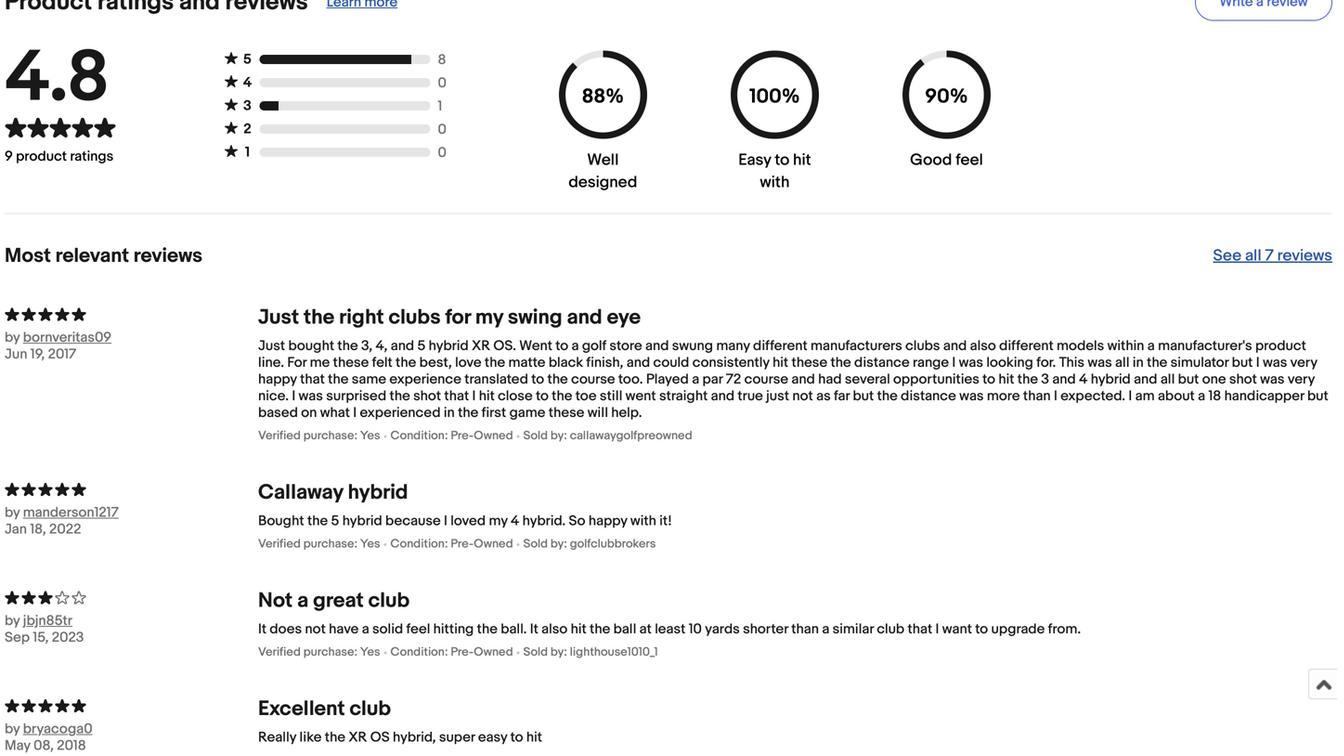 Task type: vqa. For each thing, say whether or not it's contained in the screenshot.


Task type: describe. For each thing, give the bounding box(es) containing it.
far
[[834, 388, 850, 405]]

jan
[[5, 521, 27, 538]]

0 horizontal spatial 3
[[243, 98, 252, 114]]

owned for and
[[474, 429, 513, 443]]

os
[[370, 729, 390, 746]]

0 vertical spatial 4
[[243, 74, 252, 91]]

similar
[[833, 621, 874, 638]]

opportunities
[[894, 371, 980, 388]]

see
[[1214, 246, 1242, 266]]

hit inside easy to hit with
[[793, 151, 812, 170]]

0 vertical spatial feel
[[956, 151, 984, 170]]

1 it from the left
[[258, 621, 267, 638]]

a left similar
[[823, 621, 830, 638]]

to left black
[[532, 371, 545, 388]]

to right went
[[556, 338, 569, 355]]

with inside callaway hybrid bought the 5 hybrid because i loved my 4 hybrid.  so happy with it!
[[631, 513, 657, 530]]

and down models
[[1053, 371, 1076, 388]]

golf
[[582, 338, 607, 355]]

sold by: callawaygolfpreowned
[[524, 429, 693, 443]]

percents of reviewers think of this product as image for not
[[5, 589, 258, 605]]

but right the "far"
[[853, 388, 874, 405]]

my inside callaway hybrid bought the 5 hybrid because i loved my 4 hybrid.  so happy with it!
[[489, 513, 508, 530]]

1 different from the left
[[753, 338, 808, 355]]

but left one at the right of the page
[[1179, 371, 1200, 388]]

3 inside just the right clubs for my swing and eye just bought the 3, 4, and 5 hybrid xr os. went to a golf store and swung many different manufacturers clubs and also different models within a manufacturer's product line. for me these felt the best, love the matte black finish, and could consistently hit these the distance range i was looking for. this was all in the simulator but i was very happy that the same experience translated to the course too.  played a par 72 course and had several opportunities to hit the 3 and 4 hybrid and all but one shot was very nice. i was surprised the shot that i hit close to the toe still went straight and true just not as far but the distance was more than i expected.  i am about a 18 handicapper but based on what i experienced in the first game these will help.
[[1042, 371, 1050, 388]]

4 inside just the right clubs for my swing and eye just bought the 3, 4, and 5 hybrid xr os. went to a golf store and swung many different manufacturers clubs and also different models within a manufacturer's product line. for me these felt the best, love the matte black finish, and could consistently hit these the distance range i was looking for. this was all in the simulator but i was very happy that the same experience translated to the course too.  played a par 72 course and had several opportunities to hit the 3 and 4 hybrid and all but one shot was very nice. i was surprised the shot that i hit close to the toe still went straight and true just not as far but the distance was more than i expected.  i am about a 18 handicapper but based on what i experienced in the first game these will help.
[[1080, 371, 1088, 388]]

was up handicapper
[[1263, 355, 1288, 371]]

hybrid left the because
[[343, 513, 382, 530]]

percents of reviewers think of this product as image for just
[[5, 305, 258, 322]]

does
[[270, 621, 302, 638]]

and up opportunities
[[944, 338, 967, 355]]

hybrid down for
[[429, 338, 469, 355]]

manderson1217
[[23, 505, 119, 521]]

yes for club
[[360, 645, 380, 660]]

models
[[1057, 338, 1105, 355]]

than inside the not a great club it does not have a solid feel hitting the ball. it also hit the ball at least 10 yards shorter than a similar club that i want to upgrade from.
[[792, 621, 819, 638]]

1 horizontal spatial these
[[549, 405, 585, 421]]

good
[[911, 151, 953, 170]]

at
[[640, 621, 652, 638]]

experience
[[390, 371, 462, 388]]

hit up just
[[773, 355, 789, 371]]

i inside callaway hybrid bought the 5 hybrid because i loved my 4 hybrid.  so happy with it!
[[444, 513, 448, 530]]

super
[[439, 729, 475, 746]]

nice.
[[258, 388, 289, 405]]

shorter
[[743, 621, 789, 638]]

i up handicapper
[[1257, 355, 1260, 371]]

line.
[[258, 355, 284, 371]]

to inside the not a great club it does not have a solid feel hitting the ball. it also hit the ball at least 10 yards shorter than a similar club that i want to upgrade from.
[[976, 621, 989, 638]]

the inside excellent club really like the xr os hybrid, super easy to hit
[[325, 729, 346, 746]]

but right one at the right of the page
[[1233, 355, 1254, 371]]

i left am
[[1129, 388, 1133, 405]]

for.
[[1037, 355, 1057, 371]]

went
[[520, 338, 553, 355]]

what
[[320, 405, 350, 421]]

well
[[588, 151, 619, 170]]

golfclubbrokers
[[570, 537, 656, 551]]

1 horizontal spatial reviews
[[1278, 246, 1333, 266]]

bought
[[288, 338, 335, 355]]

best,
[[420, 355, 452, 371]]

manderson1217 link
[[23, 505, 153, 521]]

hybrid.
[[523, 513, 566, 530]]

experienced
[[360, 405, 441, 421]]

a left par
[[692, 371, 700, 388]]

2 horizontal spatial all
[[1246, 246, 1262, 266]]

72
[[726, 371, 742, 388]]

with inside easy to hit with
[[760, 173, 790, 192]]

not inside just the right clubs for my swing and eye just bought the 3, 4, and 5 hybrid xr os. went to a golf store and swung many different manufacturers clubs and also different models within a manufacturer's product line. for me these felt the best, love the matte black finish, and could consistently hit these the distance range i was looking for. this was all in the simulator but i was very happy that the same experience translated to the course too.  played a par 72 course and had several opportunities to hit the 3 and 4 hybrid and all but one shot was very nice. i was surprised the shot that i hit close to the toe still went straight and true just not as far but the distance was more than i expected.  i am about a 18 handicapper but based on what i experienced in the first game these will help.
[[793, 388, 814, 405]]

by inside by bryacoga0 may 08, 2018
[[5, 721, 20, 738]]

on
[[301, 405, 317, 421]]

a right within in the right top of the page
[[1148, 338, 1155, 355]]

not a great club it does not have a solid feel hitting the ball. it also hit the ball at least 10 yards shorter than a similar club that i want to upgrade from.
[[258, 589, 1082, 638]]

4 percents of reviewers think of this product as image from the top
[[5, 697, 258, 714]]

consistently
[[693, 355, 770, 371]]

and left as
[[792, 371, 816, 388]]

about
[[1158, 388, 1195, 405]]

by for not
[[5, 613, 20, 630]]

verified purchase: yes for right
[[258, 429, 380, 443]]

loved
[[451, 513, 486, 530]]

sold for eye
[[524, 429, 548, 443]]

1 horizontal spatial all
[[1161, 371, 1176, 388]]

percents of reviewers think of this product as image for callaway
[[5, 480, 258, 497]]

verified purchase: yes for bought
[[258, 537, 380, 551]]

see all 7 reviews link
[[1214, 246, 1333, 266]]

condition: pre-owned for clubs
[[391, 429, 513, 443]]

verified for callaway
[[258, 537, 301, 551]]

upgrade
[[992, 621, 1045, 638]]

purchase: for right
[[304, 429, 358, 443]]

close
[[498, 388, 533, 405]]

by for just
[[5, 329, 20, 346]]

hybrid down within in the right top of the page
[[1091, 371, 1131, 388]]

sold by: lighthouse1010_1
[[524, 645, 658, 660]]

1 vertical spatial club
[[877, 621, 905, 638]]

so
[[569, 513, 586, 530]]

par
[[703, 371, 723, 388]]

feel inside the not a great club it does not have a solid feel hitting the ball. it also hit the ball at least 10 yards shorter than a similar club that i want to upgrade from.
[[407, 621, 430, 638]]

within
[[1108, 338, 1145, 355]]

was right this
[[1088, 355, 1113, 371]]

than inside just the right clubs for my swing and eye just bought the 3, 4, and 5 hybrid xr os. went to a golf store and swung many different manufacturers clubs and also different models within a manufacturer's product line. for me these felt the best, love the matte black finish, and could consistently hit these the distance range i was looking for. this was all in the simulator but i was very happy that the same experience translated to the course too.  played a par 72 course and had several opportunities to hit the 3 and 4 hybrid and all but one shot was very nice. i was surprised the shot that i hit close to the toe still went straight and true just not as far but the distance was more than i expected.  i am about a 18 handicapper but based on what i experienced in the first game these will help.
[[1024, 388, 1051, 405]]

sold by: golfclubbrokers
[[524, 537, 656, 551]]

really
[[258, 729, 296, 746]]

love
[[455, 355, 482, 371]]

for
[[445, 305, 471, 330]]

0 horizontal spatial that
[[300, 371, 325, 388]]

range
[[913, 355, 950, 371]]

most
[[5, 244, 51, 268]]

to right opportunities
[[983, 371, 996, 388]]

0 vertical spatial product
[[16, 148, 67, 165]]

4.8
[[5, 35, 110, 122]]

0 horizontal spatial reviews
[[134, 244, 203, 268]]

want
[[943, 621, 973, 638]]

2022
[[49, 521, 81, 538]]

bought
[[258, 513, 304, 530]]

xr inside just the right clubs for my swing and eye just bought the 3, 4, and 5 hybrid xr os. went to a golf store and swung many different manufacturers clubs and also different models within a manufacturer's product line. for me these felt the best, love the matte black finish, and could consistently hit these the distance range i was looking for. this was all in the simulator but i was very happy that the same experience translated to the course too.  played a par 72 course and had several opportunities to hit the 3 and 4 hybrid and all but one shot was very nice. i was surprised the shot that i hit close to the toe still went straight and true just not as far but the distance was more than i expected.  i am about a 18 handicapper but based on what i experienced in the first game these will help.
[[472, 338, 491, 355]]

but right handicapper
[[1308, 388, 1329, 405]]

callaway
[[258, 480, 343, 505]]

hitting
[[434, 621, 474, 638]]

am
[[1136, 388, 1155, 405]]

very right one at the right of the page
[[1288, 371, 1315, 388]]

i left the first
[[472, 388, 476, 405]]

callaway hybrid bought the 5 hybrid because i loved my 4 hybrid.  so happy with it!
[[258, 480, 672, 530]]

88 percents of reviewers think of this product as well designed element
[[555, 51, 652, 194]]

relevant
[[55, 244, 129, 268]]

from.
[[1049, 621, 1082, 638]]

hit inside the not a great club it does not have a solid feel hitting the ball. it also hit the ball at least 10 yards shorter than a similar club that i want to upgrade from.
[[571, 621, 587, 638]]

excellent club really like the xr os hybrid, super easy to hit
[[258, 697, 542, 746]]

jun
[[5, 346, 27, 363]]

translated
[[465, 371, 529, 388]]

hit left the for.
[[999, 371, 1015, 388]]

by: for loved
[[551, 537, 567, 551]]

designed
[[569, 173, 638, 192]]

yes for the
[[360, 537, 380, 551]]

a right have
[[362, 621, 369, 638]]

just the right clubs for my swing and eye just bought the 3, 4, and 5 hybrid xr os. went to a golf store and swung many different manufacturers clubs and also different models within a manufacturer's product line. for me these felt the best, love the matte black finish, and could consistently hit these the distance range i was looking for. this was all in the simulator but i was very happy that the same experience translated to the course too.  played a par 72 course and had several opportunities to hit the 3 and 4 hybrid and all but one shot was very nice. i was surprised the shot that i hit close to the toe still went straight and true just not as far but the distance was more than i expected.  i am about a 18 handicapper but based on what i experienced in the first game these will help.
[[258, 305, 1329, 421]]

handicapper
[[1225, 388, 1305, 405]]

eye
[[607, 305, 641, 330]]

i right nice.
[[292, 388, 296, 405]]

first
[[482, 405, 507, 421]]

1 horizontal spatial shot
[[1230, 371, 1258, 388]]

bryacoga0 link
[[23, 721, 153, 738]]

straight
[[660, 388, 708, 405]]

0 vertical spatial clubs
[[389, 305, 441, 330]]

2 horizontal spatial these
[[792, 355, 828, 371]]

excellent
[[258, 697, 345, 722]]

verified for not
[[258, 645, 301, 660]]

ball
[[614, 621, 637, 638]]

and left 'could'
[[627, 355, 650, 371]]

2018
[[57, 738, 86, 754]]

true
[[738, 388, 763, 405]]

a left golf at the left top of the page
[[572, 338, 579, 355]]

had
[[819, 371, 842, 388]]

me
[[310, 355, 330, 371]]

0 for 4
[[438, 75, 447, 92]]

pre- for not
[[451, 645, 474, 660]]

and left the about
[[1134, 371, 1158, 388]]

lighthouse1010_1
[[570, 645, 658, 660]]

finish,
[[587, 355, 624, 371]]



Task type: locate. For each thing, give the bounding box(es) containing it.
1
[[438, 98, 443, 115], [245, 144, 250, 161]]

2 horizontal spatial 5
[[418, 338, 426, 355]]

that
[[300, 371, 325, 388], [444, 388, 469, 405], [908, 621, 933, 638]]

swung
[[672, 338, 713, 355]]

0 vertical spatial verified purchase: yes
[[258, 429, 380, 443]]

matte
[[509, 355, 546, 371]]

and right the '4,'
[[391, 338, 414, 355]]

club right similar
[[877, 621, 905, 638]]

1 vertical spatial yes
[[360, 537, 380, 551]]

owned for i
[[474, 537, 513, 551]]

to right the easy
[[511, 729, 524, 746]]

same
[[352, 371, 387, 388]]

1 vertical spatial product
[[1256, 338, 1307, 355]]

percents of reviewers think of this product as image
[[5, 305, 258, 322], [5, 480, 258, 497], [5, 589, 258, 605], [5, 697, 258, 714]]

may
[[5, 738, 30, 754]]

3 percents of reviewers think of this product as image from the top
[[5, 589, 258, 605]]

not
[[258, 589, 293, 614]]

reviews right 'relevant'
[[134, 244, 203, 268]]

2 vertical spatial by:
[[551, 645, 567, 660]]

3 yes from the top
[[360, 645, 380, 660]]

0 vertical spatial club
[[369, 589, 410, 614]]

0 horizontal spatial all
[[1116, 355, 1130, 371]]

2 condition: pre-owned from the top
[[391, 537, 513, 551]]

0 vertical spatial 3
[[243, 98, 252, 114]]

condition:
[[391, 429, 448, 443], [391, 537, 448, 551], [391, 645, 448, 660]]

i right what
[[353, 405, 357, 421]]

2 vertical spatial yes
[[360, 645, 380, 660]]

4.8 out of 5 stars based on 9 product ratings image
[[5, 116, 116, 139]]

2 vertical spatial 5
[[331, 513, 339, 530]]

2 horizontal spatial 4
[[1080, 371, 1088, 388]]

2 vertical spatial condition:
[[391, 645, 448, 660]]

0 vertical spatial pre-
[[451, 429, 474, 443]]

1 yes from the top
[[360, 429, 380, 443]]

all right am
[[1161, 371, 1176, 388]]

2 owned from the top
[[474, 537, 513, 551]]

reviews right 7
[[1278, 246, 1333, 266]]

club up os
[[350, 697, 391, 722]]

not inside the not a great club it does not have a solid feel hitting the ball. it also hit the ball at least 10 yards shorter than a similar club that i want to upgrade from.
[[305, 621, 326, 638]]

i inside the not a great club it does not have a solid feel hitting the ball. it also hit the ball at least 10 yards shorter than a similar club that i want to upgrade from.
[[936, 621, 940, 638]]

2 vertical spatial owned
[[474, 645, 513, 660]]

1 horizontal spatial 3
[[1042, 371, 1050, 388]]

that down love
[[444, 388, 469, 405]]

pre- for because
[[451, 537, 474, 551]]

1 0 from the top
[[438, 75, 447, 92]]

to right easy
[[775, 151, 790, 170]]

5 inside just the right clubs for my swing and eye just bought the 3, 4, and 5 hybrid xr os. went to a golf store and swung many different manufacturers clubs and also different models within a manufacturer's product line. for me these felt the best, love the matte black finish, and could consistently hit these the distance range i was looking for. this was all in the simulator but i was very happy that the same experience translated to the course too.  played a par 72 course and had several opportunities to hit the 3 and 4 hybrid and all but one shot was very nice. i was surprised the shot that i hit close to the toe still went straight and true just not as far but the distance was more than i expected.  i am about a 18 handicapper but based on what i experienced in the first game these will help.
[[418, 338, 426, 355]]

condition: for club
[[391, 645, 448, 660]]

3 by: from the top
[[551, 645, 567, 660]]

hybrid up the because
[[348, 480, 408, 505]]

2 vertical spatial sold
[[524, 645, 548, 660]]

3 left this
[[1042, 371, 1050, 388]]

condition: pre-owned down the first
[[391, 429, 513, 443]]

9 product ratings
[[5, 148, 114, 165]]

1 condition: from the top
[[391, 429, 448, 443]]

by left the 08,
[[5, 721, 20, 738]]

1 horizontal spatial feel
[[956, 151, 984, 170]]

just left for
[[258, 338, 285, 355]]

0 vertical spatial purchase:
[[304, 429, 358, 443]]

i down the for.
[[1054, 388, 1058, 405]]

was left looking
[[959, 355, 984, 371]]

it right ball.
[[530, 621, 539, 638]]

yards
[[705, 621, 740, 638]]

just up bought
[[258, 305, 299, 330]]

0 horizontal spatial shot
[[413, 388, 441, 405]]

0 horizontal spatial it
[[258, 621, 267, 638]]

these
[[333, 355, 369, 371], [792, 355, 828, 371], [549, 405, 585, 421]]

a
[[572, 338, 579, 355], [1148, 338, 1155, 355], [692, 371, 700, 388], [1199, 388, 1206, 405], [297, 589, 309, 614], [362, 621, 369, 638], [823, 621, 830, 638]]

distance left range in the right top of the page
[[855, 355, 910, 371]]

90 percents of reviewers think of this product as good feel element
[[898, 51, 996, 194]]

ratings
[[70, 148, 114, 165]]

3 condition: from the top
[[391, 645, 448, 660]]

owned down loved
[[474, 537, 513, 551]]

the inside callaway hybrid bought the 5 hybrid because i loved my 4 hybrid.  so happy with it!
[[307, 513, 328, 530]]

5 up experience
[[418, 338, 426, 355]]

by left 15,
[[5, 613, 20, 630]]

callawaygolfpreowned
[[570, 429, 693, 443]]

0 horizontal spatial different
[[753, 338, 808, 355]]

i
[[953, 355, 956, 371], [1257, 355, 1260, 371], [292, 388, 296, 405], [472, 388, 476, 405], [1054, 388, 1058, 405], [1129, 388, 1133, 405], [353, 405, 357, 421], [444, 513, 448, 530], [936, 621, 940, 638]]

1 verified from the top
[[258, 429, 301, 443]]

2 vertical spatial club
[[350, 697, 391, 722]]

product inside just the right clubs for my swing and eye just bought the 3, 4, and 5 hybrid xr os. went to a golf store and swung many different manufacturers clubs and also different models within a manufacturer's product line. for me these felt the best, love the matte black finish, and could consistently hit these the distance range i was looking for. this was all in the simulator but i was very happy that the same experience translated to the course too.  played a par 72 course and had several opportunities to hit the 3 and 4 hybrid and all but one shot was very nice. i was surprised the shot that i hit close to the toe still went straight and true just not as far but the distance was more than i expected.  i am about a 18 handicapper but based on what i experienced in the first game these will help.
[[1256, 338, 1307, 355]]

0 vertical spatial with
[[760, 173, 790, 192]]

0 horizontal spatial product
[[16, 148, 67, 165]]

verified down based on the bottom of page
[[258, 429, 301, 443]]

3 condition: pre-owned from the top
[[391, 645, 513, 660]]

this
[[1060, 355, 1085, 371]]

a right not
[[297, 589, 309, 614]]

too.
[[619, 371, 643, 388]]

and
[[567, 305, 603, 330], [391, 338, 414, 355], [646, 338, 669, 355], [944, 338, 967, 355], [627, 355, 650, 371], [792, 371, 816, 388], [1053, 371, 1076, 388], [1134, 371, 1158, 388], [711, 388, 735, 405]]

0 horizontal spatial these
[[333, 355, 369, 371]]

xr inside excellent club really like the xr os hybrid, super easy to hit
[[349, 729, 367, 746]]

as
[[817, 388, 831, 405]]

0 horizontal spatial happy
[[258, 371, 297, 388]]

hit left close
[[479, 388, 495, 405]]

8
[[438, 52, 446, 68]]

0 vertical spatial distance
[[855, 355, 910, 371]]

by inside by manderson1217 jan 18, 2022
[[5, 505, 20, 521]]

yes up great
[[360, 537, 380, 551]]

1 vertical spatial verified
[[258, 537, 301, 551]]

1 vertical spatial purchase:
[[304, 537, 358, 551]]

verified purchase: yes down bought
[[258, 537, 380, 551]]

also inside the not a great club it does not have a solid feel hitting the ball. it also hit the ball at least 10 yards shorter than a similar club that i want to upgrade from.
[[542, 621, 568, 638]]

0 horizontal spatial with
[[631, 513, 657, 530]]

by: for a
[[551, 645, 567, 660]]

1 owned from the top
[[474, 429, 513, 443]]

will
[[588, 405, 608, 421]]

1 vertical spatial with
[[631, 513, 657, 530]]

2
[[244, 121, 252, 138]]

club inside excellent club really like the xr os hybrid, super easy to hit
[[350, 697, 391, 722]]

1 pre- from the top
[[451, 429, 474, 443]]

2 verified purchase: yes from the top
[[258, 537, 380, 551]]

pre- down 'hitting'
[[451, 645, 474, 660]]

happy up based on the bottom of page
[[258, 371, 297, 388]]

purchase: down bought
[[304, 537, 358, 551]]

4 by from the top
[[5, 721, 20, 738]]

1 horizontal spatial that
[[444, 388, 469, 405]]

i left loved
[[444, 513, 448, 530]]

3 owned from the top
[[474, 645, 513, 660]]

easy
[[478, 729, 508, 746]]

0 vertical spatial xr
[[472, 338, 491, 355]]

different right many
[[753, 338, 808, 355]]

owned
[[474, 429, 513, 443], [474, 537, 513, 551], [474, 645, 513, 660]]

in
[[1133, 355, 1144, 371], [444, 405, 455, 421]]

jbjn85tr
[[23, 613, 72, 630]]

condition: pre-owned for club
[[391, 645, 513, 660]]

1 condition: pre-owned from the top
[[391, 429, 513, 443]]

by inside by bornveritas09 jun 19, 2017
[[5, 329, 20, 346]]

expected.
[[1061, 388, 1126, 405]]

2 condition: from the top
[[391, 537, 448, 551]]

2 vertical spatial condition: pre-owned
[[391, 645, 513, 660]]

and left true
[[711, 388, 735, 405]]

was right one at the right of the page
[[1261, 371, 1285, 388]]

2 percents of reviewers think of this product as image from the top
[[5, 480, 258, 497]]

sold down hybrid.
[[524, 537, 548, 551]]

the
[[304, 305, 335, 330], [338, 338, 358, 355], [396, 355, 416, 371], [485, 355, 506, 371], [831, 355, 852, 371], [1147, 355, 1168, 371], [328, 371, 349, 388], [548, 371, 568, 388], [1018, 371, 1039, 388], [390, 388, 410, 405], [552, 388, 573, 405], [878, 388, 898, 405], [458, 405, 479, 421], [307, 513, 328, 530], [477, 621, 498, 638], [590, 621, 611, 638], [325, 729, 346, 746]]

0 horizontal spatial course
[[571, 371, 616, 388]]

1 vertical spatial happy
[[589, 513, 628, 530]]

0 vertical spatial verified
[[258, 429, 301, 443]]

1 horizontal spatial product
[[1256, 338, 1307, 355]]

happy inside just the right clubs for my swing and eye just bought the 3, 4, and 5 hybrid xr os. went to a golf store and swung many different manufacturers clubs and also different models within a manufacturer's product line. for me these felt the best, love the matte black finish, and could consistently hit these the distance range i was looking for. this was all in the simulator but i was very happy that the same experience translated to the course too.  played a par 72 course and had several opportunities to hit the 3 and 4 hybrid and all but one shot was very nice. i was surprised the shot that i hit close to the toe still went straight and true just not as far but the distance was more than i expected.  i am about a 18 handicapper but based on what i experienced in the first game these will help.
[[258, 371, 297, 388]]

2 just from the top
[[258, 338, 285, 355]]

feel
[[956, 151, 984, 170], [407, 621, 430, 638]]

1 by: from the top
[[551, 429, 567, 443]]

2 vertical spatial purchase:
[[304, 645, 358, 660]]

1 vertical spatial 3
[[1042, 371, 1050, 388]]

1 vertical spatial pre-
[[451, 537, 474, 551]]

xr left os
[[349, 729, 367, 746]]

4 left hybrid.
[[511, 513, 520, 530]]

1 course from the left
[[571, 371, 616, 388]]

1 vertical spatial verified purchase: yes
[[258, 537, 380, 551]]

1 vertical spatial sold
[[524, 537, 548, 551]]

these left will
[[549, 405, 585, 421]]

pre- down loved
[[451, 537, 474, 551]]

happy inside callaway hybrid bought the 5 hybrid because i loved my 4 hybrid.  so happy with it!
[[589, 513, 628, 530]]

condition: for clubs
[[391, 429, 448, 443]]

by left 18,
[[5, 505, 20, 521]]

yes
[[360, 429, 380, 443], [360, 537, 380, 551], [360, 645, 380, 660]]

4 up 2
[[243, 74, 252, 91]]

very up handicapper
[[1291, 355, 1318, 371]]

3 verified purchase: yes from the top
[[258, 645, 380, 660]]

different left this
[[1000, 338, 1054, 355]]

just
[[767, 388, 790, 405]]

15,
[[33, 630, 49, 646]]

happy
[[258, 371, 297, 388], [589, 513, 628, 530]]

1 vertical spatial by:
[[551, 537, 567, 551]]

went
[[626, 388, 656, 405]]

sold for loved
[[524, 537, 548, 551]]

store
[[610, 338, 643, 355]]

4 inside callaway hybrid bought the 5 hybrid because i loved my 4 hybrid.  so happy with it!
[[511, 513, 520, 530]]

by manderson1217 jan 18, 2022
[[5, 505, 119, 538]]

2 vertical spatial verified purchase: yes
[[258, 645, 380, 660]]

than
[[1024, 388, 1051, 405], [792, 621, 819, 638]]

several
[[845, 371, 891, 388]]

2 0 from the top
[[438, 121, 447, 138]]

easy to hit with
[[739, 151, 812, 192]]

well designed
[[569, 151, 638, 192]]

verified down does
[[258, 645, 301, 660]]

1 vertical spatial condition: pre-owned
[[391, 537, 513, 551]]

0 vertical spatial not
[[793, 388, 814, 405]]

percents of reviewers think of this product as image up manderson1217 link
[[5, 480, 258, 497]]

condition: down experienced
[[391, 429, 448, 443]]

1 vertical spatial distance
[[901, 388, 957, 405]]

was left more
[[960, 388, 984, 405]]

2 yes from the top
[[360, 537, 380, 551]]

yes down experienced
[[360, 429, 380, 443]]

by for callaway
[[5, 505, 20, 521]]

1 verified purchase: yes from the top
[[258, 429, 380, 443]]

clubs up opportunities
[[906, 338, 941, 355]]

toe
[[576, 388, 597, 405]]

shot down best,
[[413, 388, 441, 405]]

3 purchase: from the top
[[304, 645, 358, 660]]

all
[[1246, 246, 1262, 266], [1116, 355, 1130, 371], [1161, 371, 1176, 388]]

condition: pre-owned for the
[[391, 537, 513, 551]]

1 sold from the top
[[524, 429, 548, 443]]

3 by from the top
[[5, 613, 20, 630]]

just
[[258, 305, 299, 330], [258, 338, 285, 355]]

0 vertical spatial in
[[1133, 355, 1144, 371]]

could
[[654, 355, 690, 371]]

one
[[1203, 371, 1227, 388]]

to inside excellent club really like the xr os hybrid, super easy to hit
[[511, 729, 524, 746]]

0 vertical spatial happy
[[258, 371, 297, 388]]

felt
[[372, 355, 393, 371]]

2 horizontal spatial that
[[908, 621, 933, 638]]

0 vertical spatial 5
[[243, 51, 252, 68]]

0 vertical spatial 0
[[438, 75, 447, 92]]

1 by from the top
[[5, 329, 20, 346]]

5 up 2
[[243, 51, 252, 68]]

also up more
[[971, 338, 997, 355]]

help.
[[612, 405, 642, 421]]

0 vertical spatial also
[[971, 338, 997, 355]]

distance
[[855, 355, 910, 371], [901, 388, 957, 405]]

0 vertical spatial condition:
[[391, 429, 448, 443]]

most relevant reviews
[[5, 244, 203, 268]]

2 pre- from the top
[[451, 537, 474, 551]]

looking
[[987, 355, 1034, 371]]

by: for eye
[[551, 429, 567, 443]]

1 purchase: from the top
[[304, 429, 358, 443]]

1 down the 8
[[438, 98, 443, 115]]

2 course from the left
[[745, 371, 789, 388]]

0 horizontal spatial in
[[444, 405, 455, 421]]

2 it from the left
[[530, 621, 539, 638]]

10
[[689, 621, 702, 638]]

1 horizontal spatial 5
[[331, 513, 339, 530]]

also inside just the right clubs for my swing and eye just bought the 3, 4, and 5 hybrid xr os. went to a golf store and swung many different manufacturers clubs and also different models within a manufacturer's product line. for me these felt the best, love the matte black finish, and could consistently hit these the distance range i was looking for. this was all in the simulator but i was very happy that the same experience translated to the course too.  played a par 72 course and had several opportunities to hit the 3 and 4 hybrid and all but one shot was very nice. i was surprised the shot that i hit close to the toe still went straight and true just not as far but the distance was more than i expected.  i am about a 18 handicapper but based on what i experienced in the first game these will help.
[[971, 338, 997, 355]]

not left have
[[305, 621, 326, 638]]

pre- for swing
[[451, 429, 474, 443]]

0 vertical spatial by:
[[551, 429, 567, 443]]

owned for have
[[474, 645, 513, 660]]

all left 7
[[1246, 246, 1262, 266]]

condition: pre-owned down 'hitting'
[[391, 645, 513, 660]]

but
[[1233, 355, 1254, 371], [1179, 371, 1200, 388], [853, 388, 874, 405], [1308, 388, 1329, 405]]

have
[[329, 621, 359, 638]]

1 vertical spatial just
[[258, 338, 285, 355]]

1 horizontal spatial 4
[[511, 513, 520, 530]]

0 horizontal spatial than
[[792, 621, 819, 638]]

0 vertical spatial just
[[258, 305, 299, 330]]

2 sold from the top
[[524, 537, 548, 551]]

bryacoga0
[[23, 721, 93, 738]]

0 horizontal spatial feel
[[407, 621, 430, 638]]

by left 19,
[[5, 329, 20, 346]]

sold down ball.
[[524, 645, 548, 660]]

1 horizontal spatial happy
[[589, 513, 628, 530]]

verified for just
[[258, 429, 301, 443]]

these right me
[[333, 355, 369, 371]]

0 horizontal spatial not
[[305, 621, 326, 638]]

2 by: from the top
[[551, 537, 567, 551]]

1 vertical spatial in
[[444, 405, 455, 421]]

product up handicapper
[[1256, 338, 1307, 355]]

1 horizontal spatial it
[[530, 621, 539, 638]]

sold for a
[[524, 645, 548, 660]]

sold down game
[[524, 429, 548, 443]]

1 horizontal spatial 1
[[438, 98, 443, 115]]

because
[[386, 513, 441, 530]]

0 vertical spatial yes
[[360, 429, 380, 443]]

manufacturer's
[[1159, 338, 1253, 355]]

1 vertical spatial than
[[792, 621, 819, 638]]

2 vertical spatial pre-
[[451, 645, 474, 660]]

2 vertical spatial 0
[[438, 145, 447, 161]]

simulator
[[1171, 355, 1229, 371]]

for
[[287, 355, 307, 371]]

verified purchase: yes for great
[[258, 645, 380, 660]]

0 vertical spatial than
[[1024, 388, 1051, 405]]

9
[[5, 148, 13, 165]]

3 up 2
[[243, 98, 252, 114]]

hit right the easy
[[527, 729, 542, 746]]

xr left the os.
[[472, 338, 491, 355]]

black
[[549, 355, 583, 371]]

a left 18
[[1199, 388, 1206, 405]]

was down me
[[299, 388, 323, 405]]

by:
[[551, 429, 567, 443], [551, 537, 567, 551], [551, 645, 567, 660]]

to inside easy to hit with
[[775, 151, 790, 170]]

by inside the by jbjn85tr sep 15, 2023
[[5, 613, 20, 630]]

condition: down the because
[[391, 537, 448, 551]]

these up as
[[792, 355, 828, 371]]

1 just from the top
[[258, 305, 299, 330]]

xr
[[472, 338, 491, 355], [349, 729, 367, 746]]

0 vertical spatial sold
[[524, 429, 548, 443]]

0 for 2
[[438, 121, 447, 138]]

1 vertical spatial also
[[542, 621, 568, 638]]

all up expected. on the right
[[1116, 355, 1130, 371]]

2 purchase: from the top
[[304, 537, 358, 551]]

0 horizontal spatial 1
[[245, 144, 250, 161]]

os.
[[494, 338, 516, 355]]

0 for 1
[[438, 145, 447, 161]]

0 horizontal spatial 4
[[243, 74, 252, 91]]

not left as
[[793, 388, 814, 405]]

1 vertical spatial condition:
[[391, 537, 448, 551]]

my inside just the right clubs for my swing and eye just bought the 3, 4, and 5 hybrid xr os. went to a golf store and swung many different manufacturers clubs and also different models within a manufacturer's product line. for me these felt the best, love the matte black finish, and could consistently hit these the distance range i was looking for. this was all in the simulator but i was very happy that the same experience translated to the course too.  played a par 72 course and had several opportunities to hit the 3 and 4 hybrid and all but one shot was very nice. i was surprised the shot that i hit close to the toe still went straight and true just not as far but the distance was more than i expected.  i am about a 18 handicapper but based on what i experienced in the first game these will help.
[[476, 305, 504, 330]]

3 pre- from the top
[[451, 645, 474, 660]]

many
[[717, 338, 750, 355]]

1 vertical spatial not
[[305, 621, 326, 638]]

see all 7 reviews
[[1214, 246, 1333, 266]]

i right range in the right top of the page
[[953, 355, 956, 371]]

purchase: for great
[[304, 645, 358, 660]]

2 verified from the top
[[258, 537, 301, 551]]

0 horizontal spatial 5
[[243, 51, 252, 68]]

condition: for the
[[391, 537, 448, 551]]

to right want at the right bottom of page
[[976, 621, 989, 638]]

course right "72"
[[745, 371, 789, 388]]

feel right the good on the top right of the page
[[956, 151, 984, 170]]

verified purchase: yes down have
[[258, 645, 380, 660]]

3 verified from the top
[[258, 645, 301, 660]]

with down easy
[[760, 173, 790, 192]]

purchase:
[[304, 429, 358, 443], [304, 537, 358, 551], [304, 645, 358, 660]]

1 vertical spatial 5
[[418, 338, 426, 355]]

yes for clubs
[[360, 429, 380, 443]]

0
[[438, 75, 447, 92], [438, 121, 447, 138], [438, 145, 447, 161]]

still
[[600, 388, 623, 405]]

right
[[339, 305, 384, 330]]

1 vertical spatial clubs
[[906, 338, 941, 355]]

19,
[[30, 346, 45, 363]]

and up golf at the left top of the page
[[567, 305, 603, 330]]

0 vertical spatial my
[[476, 305, 504, 330]]

2023
[[52, 630, 84, 646]]

2 vertical spatial 4
[[511, 513, 520, 530]]

2017
[[48, 346, 76, 363]]

and right store
[[646, 338, 669, 355]]

100 percents of reviewers think of this product as easy to hit with element
[[726, 51, 824, 194]]

2 by from the top
[[5, 505, 20, 521]]

2 different from the left
[[1000, 338, 1054, 355]]

1 percents of reviewers think of this product as image from the top
[[5, 305, 258, 322]]

1 horizontal spatial in
[[1133, 355, 1144, 371]]

sep
[[5, 630, 30, 646]]

0 horizontal spatial clubs
[[389, 305, 441, 330]]

to right close
[[536, 388, 549, 405]]

clubs left for
[[389, 305, 441, 330]]

3 sold from the top
[[524, 645, 548, 660]]

more
[[987, 388, 1021, 405]]

0 vertical spatial 1
[[438, 98, 443, 115]]

also right ball.
[[542, 621, 568, 638]]

3 0 from the top
[[438, 145, 447, 161]]

2 vertical spatial verified
[[258, 645, 301, 660]]

reviews
[[134, 244, 203, 268], [1278, 246, 1333, 266]]

purchase: for bought
[[304, 537, 358, 551]]

that inside the not a great club it does not have a solid feel hitting the ball. it also hit the ball at least 10 yards shorter than a similar club that i want to upgrade from.
[[908, 621, 933, 638]]

5 inside callaway hybrid bought the 5 hybrid because i loved my 4 hybrid.  so happy with it!
[[331, 513, 339, 530]]

1 vertical spatial 1
[[245, 144, 250, 161]]

hit inside excellent club really like the xr os hybrid, super easy to hit
[[527, 729, 542, 746]]



